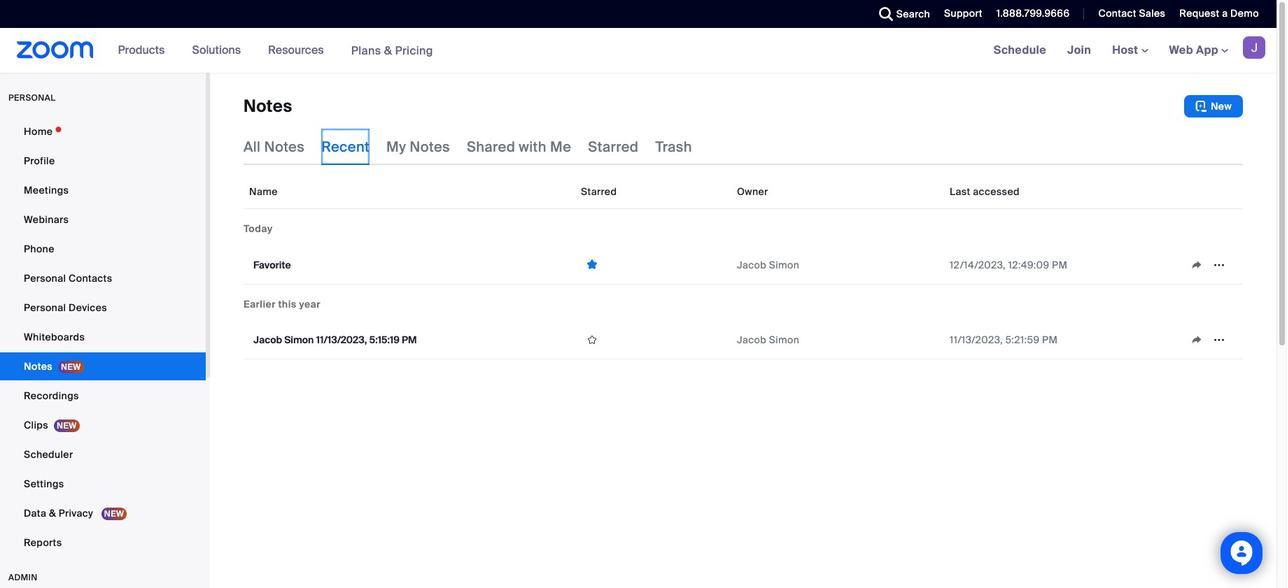 Task type: vqa. For each thing, say whether or not it's contained in the screenshot.
Zoom In icon
no



Task type: describe. For each thing, give the bounding box(es) containing it.
settings
[[24, 478, 64, 491]]

personal devices
[[24, 302, 107, 314]]

personal menu menu
[[0, 118, 206, 559]]

all notes
[[244, 138, 305, 156]]

1 vertical spatial starred
[[581, 186, 617, 198]]

5:15:19
[[369, 334, 400, 347]]

contact
[[1099, 7, 1137, 20]]

home
[[24, 125, 53, 138]]

notes inside "link"
[[24, 361, 53, 373]]

home link
[[0, 118, 206, 146]]

jacob simon 11/13/2023, 5:15:19 pm
[[253, 334, 417, 347]]

profile picture image
[[1243, 36, 1266, 59]]

contact sales
[[1099, 7, 1166, 20]]

with
[[519, 138, 547, 156]]

webinars
[[24, 214, 69, 226]]

application for 12/14/2023, 12:49:09 pm
[[1186, 255, 1238, 276]]

whiteboards
[[24, 331, 85, 344]]

schedule link
[[983, 28, 1057, 73]]

data & privacy
[[24, 508, 96, 520]]

notes up all notes
[[244, 95, 292, 117]]

tabs of all notes page tab list
[[244, 129, 692, 165]]

join
[[1068, 43, 1092, 57]]

notes right my
[[410, 138, 450, 156]]

& for pricing
[[384, 43, 392, 58]]

jacob for favorite
[[737, 259, 767, 271]]

personal devices link
[[0, 294, 206, 322]]

my notes
[[387, 138, 450, 156]]

favorite button
[[249, 256, 295, 274]]

more options for jacob simon 11/13/2023, 5:15:19 pm image
[[1208, 334, 1231, 347]]

share image for 11/13/2023, 5:21:59 pm
[[1186, 334, 1208, 347]]

favorite starred image
[[581, 258, 604, 272]]

search
[[897, 8, 931, 20]]

jacob simon 11/13/2023, 5:15:19 pm button
[[249, 331, 421, 349]]

11/13/2023, inside button
[[316, 334, 367, 347]]

schedule
[[994, 43, 1047, 57]]

me
[[550, 138, 572, 156]]

5:21:59
[[1006, 334, 1040, 347]]

simon for jacob simon 11/13/2023, 5:15:19 pm
[[769, 334, 800, 347]]

webinars link
[[0, 206, 206, 234]]

more options for favorite image
[[1208, 259, 1231, 271]]

zoom logo image
[[17, 41, 94, 59]]

banner containing products
[[0, 28, 1277, 74]]

shared
[[467, 138, 515, 156]]

new
[[1211, 100, 1232, 113]]

recordings link
[[0, 382, 206, 410]]

products
[[118, 43, 165, 57]]

scheduler
[[24, 449, 73, 461]]

pricing
[[395, 43, 433, 58]]

data & privacy link
[[0, 500, 206, 528]]

a
[[1223, 7, 1228, 20]]

meetings
[[24, 184, 69, 197]]

12/14/2023,
[[950, 259, 1006, 271]]

12:49:09
[[1009, 259, 1050, 271]]

scheduler link
[[0, 441, 206, 469]]

starred inside tabs of all notes page tab list
[[588, 138, 639, 156]]

request
[[1180, 7, 1220, 20]]

search button
[[869, 0, 934, 28]]

resources
[[268, 43, 324, 57]]

app
[[1197, 43, 1219, 57]]

recordings
[[24, 390, 79, 403]]

profile
[[24, 155, 55, 167]]

host button
[[1113, 43, 1149, 57]]

data
[[24, 508, 46, 520]]

host
[[1113, 43, 1142, 57]]

web app button
[[1170, 43, 1229, 57]]

products button
[[118, 28, 171, 73]]

phone link
[[0, 235, 206, 263]]

support
[[945, 7, 983, 20]]

privacy
[[59, 508, 93, 520]]

earlier
[[244, 298, 276, 311]]



Task type: locate. For each thing, give the bounding box(es) containing it.
share image
[[1186, 259, 1208, 271], [1186, 334, 1208, 347]]

name
[[249, 186, 278, 198]]

notes right all
[[264, 138, 305, 156]]

jacob simon for 12/14/2023, 12:49:09 pm
[[737, 259, 800, 271]]

web app
[[1170, 43, 1219, 57]]

personal contacts link
[[0, 265, 206, 293]]

this
[[278, 298, 297, 311]]

jacob
[[737, 259, 767, 271], [253, 334, 282, 347], [737, 334, 767, 347]]

pm
[[1052, 259, 1068, 271], [402, 334, 417, 347], [1043, 334, 1058, 347]]

join link
[[1057, 28, 1102, 73]]

jacob for jacob simon 11/13/2023, 5:15:19 pm
[[737, 334, 767, 347]]

0 horizontal spatial &
[[49, 508, 56, 520]]

jacob simon for 11/13/2023, 5:21:59 pm
[[737, 334, 800, 347]]

whiteboards link
[[0, 323, 206, 351]]

plans & pricing
[[351, 43, 433, 58]]

earlier this year
[[244, 298, 321, 311]]

personal for personal contacts
[[24, 272, 66, 285]]

settings link
[[0, 470, 206, 499]]

1 horizontal spatial 11/13/2023,
[[950, 334, 1003, 347]]

jacob simon 11/13/2023, 5:15:19 pm unstarred image
[[581, 334, 604, 347]]

2 11/13/2023, from the left
[[950, 334, 1003, 347]]

personal
[[8, 92, 56, 104]]

1 vertical spatial application
[[1186, 330, 1238, 351]]

12/14/2023, 12:49:09 pm
[[950, 259, 1068, 271]]

1 jacob simon from the top
[[737, 259, 800, 271]]

pm right 5:15:19
[[402, 334, 417, 347]]

1 application from the top
[[1186, 255, 1238, 276]]

phone
[[24, 243, 54, 256]]

11/13/2023, 5:21:59 pm
[[950, 334, 1058, 347]]

plans & pricing link
[[351, 43, 433, 58], [351, 43, 433, 58]]

2 share image from the top
[[1186, 334, 1208, 347]]

profile link
[[0, 147, 206, 175]]

contacts
[[69, 272, 112, 285]]

0 vertical spatial jacob simon
[[737, 259, 800, 271]]

0 vertical spatial share image
[[1186, 259, 1208, 271]]

shared with me
[[467, 138, 572, 156]]

11/13/2023, left 5:15:19
[[316, 334, 367, 347]]

sales
[[1139, 7, 1166, 20]]

personal down the phone
[[24, 272, 66, 285]]

pm right 5:21:59
[[1043, 334, 1058, 347]]

1 horizontal spatial &
[[384, 43, 392, 58]]

year
[[299, 298, 321, 311]]

reports
[[24, 537, 62, 550]]

1.888.799.9666 button
[[986, 0, 1074, 28], [997, 7, 1070, 20]]

& inside product information navigation
[[384, 43, 392, 58]]

solutions button
[[192, 28, 247, 73]]

11/13/2023, left 5:21:59
[[950, 334, 1003, 347]]

pm for 12/14/2023, 12:49:09 pm
[[1052, 259, 1068, 271]]

demo
[[1231, 7, 1260, 20]]

1 personal from the top
[[24, 272, 66, 285]]

&
[[384, 43, 392, 58], [49, 508, 56, 520]]

pm for 11/13/2023, 5:21:59 pm
[[1043, 334, 1058, 347]]

share image for 12/14/2023, 12:49:09 pm
[[1186, 259, 1208, 271]]

personal
[[24, 272, 66, 285], [24, 302, 66, 314]]

jacob simon
[[737, 259, 800, 271], [737, 334, 800, 347]]

simon
[[769, 259, 800, 271], [284, 334, 314, 347], [769, 334, 800, 347]]

clips
[[24, 419, 48, 432]]

starred
[[588, 138, 639, 156], [581, 186, 617, 198]]

1 11/13/2023, from the left
[[316, 334, 367, 347]]

request a demo link
[[1169, 0, 1277, 28], [1180, 7, 1260, 20]]

request a demo
[[1180, 7, 1260, 20]]

1 vertical spatial &
[[49, 508, 56, 520]]

all
[[244, 138, 261, 156]]

favorite
[[253, 259, 291, 271]]

new button
[[1185, 95, 1243, 118]]

web
[[1170, 43, 1194, 57]]

last accessed
[[950, 186, 1020, 198]]

2 jacob simon from the top
[[737, 334, 800, 347]]

2 personal from the top
[[24, 302, 66, 314]]

owner
[[737, 186, 768, 198]]

personal up whiteboards
[[24, 302, 66, 314]]

jacob inside jacob simon 11/13/2023, 5:15:19 pm button
[[253, 334, 282, 347]]

notes up recordings
[[24, 361, 53, 373]]

personal contacts
[[24, 272, 112, 285]]

1 vertical spatial jacob simon
[[737, 334, 800, 347]]

product information navigation
[[108, 28, 444, 74]]

application
[[1186, 255, 1238, 276], [1186, 330, 1238, 351]]

clips link
[[0, 412, 206, 440]]

solutions
[[192, 43, 241, 57]]

meetings link
[[0, 176, 206, 204]]

personal inside "link"
[[24, 272, 66, 285]]

trash
[[656, 138, 692, 156]]

devices
[[69, 302, 107, 314]]

simon for favorite
[[769, 259, 800, 271]]

1 vertical spatial personal
[[24, 302, 66, 314]]

simon inside button
[[284, 334, 314, 347]]

application for 11/13/2023, 5:21:59 pm
[[1186, 330, 1238, 351]]

last
[[950, 186, 971, 198]]

notes link
[[0, 353, 206, 381]]

2 application from the top
[[1186, 330, 1238, 351]]

0 vertical spatial starred
[[588, 138, 639, 156]]

& inside personal menu menu
[[49, 508, 56, 520]]

1 share image from the top
[[1186, 259, 1208, 271]]

my
[[387, 138, 406, 156]]

personal for personal devices
[[24, 302, 66, 314]]

recent
[[321, 138, 370, 156]]

1.888.799.9666
[[997, 7, 1070, 20]]

today
[[244, 223, 273, 235]]

pm inside button
[[402, 334, 417, 347]]

0 vertical spatial &
[[384, 43, 392, 58]]

& for privacy
[[49, 508, 56, 520]]

resources button
[[268, 28, 330, 73]]

0 vertical spatial application
[[1186, 255, 1238, 276]]

contact sales link
[[1088, 0, 1169, 28], [1099, 7, 1166, 20]]

pm right 12:49:09
[[1052, 259, 1068, 271]]

notes
[[244, 95, 292, 117], [264, 138, 305, 156], [410, 138, 450, 156], [24, 361, 53, 373]]

reports link
[[0, 529, 206, 557]]

banner
[[0, 28, 1277, 74]]

0 vertical spatial personal
[[24, 272, 66, 285]]

plans
[[351, 43, 381, 58]]

0 horizontal spatial 11/13/2023,
[[316, 334, 367, 347]]

accessed
[[973, 186, 1020, 198]]

meetings navigation
[[983, 28, 1277, 74]]

1 vertical spatial share image
[[1186, 334, 1208, 347]]

admin
[[8, 573, 38, 584]]

& right data
[[49, 508, 56, 520]]

& right plans
[[384, 43, 392, 58]]



